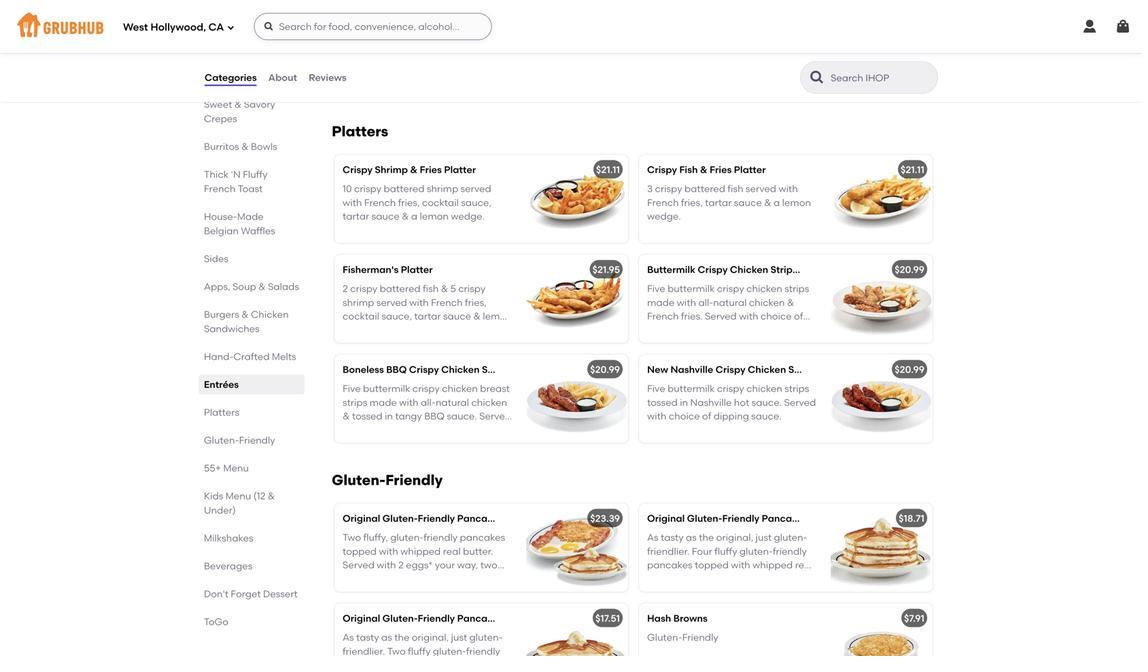 Task type: locate. For each thing, give the bounding box(es) containing it.
as for as tasty as the original, just gluten- friendlier. two fluffy gluten-friendl
[[343, 632, 354, 643]]

2 horizontal spatial tartar
[[705, 197, 732, 208]]

2 down fisherman's
[[343, 283, 348, 294]]

friendlier. inside as tasty as the original, just gluten- friendlier. four fluffy gluten-friendly pancakes topped with whipped real butter.
[[647, 546, 690, 557]]

1 vertical spatial shrimp
[[343, 297, 374, 308]]

as up four
[[686, 532, 697, 543]]

crispy right the 10
[[354, 183, 381, 195]]

1 horizontal spatial stack)
[[838, 513, 869, 524]]

bbq right boneless
[[386, 364, 407, 375]]

cocktail down fisherman's
[[343, 311, 379, 322]]

nashville up dipping
[[690, 397, 732, 408]]

10 crispy battered shrimp served with french fries, cocktail sauce, tartar sauce & a lemon wedge.
[[343, 183, 491, 222]]

with inside all-natural roasted turkey breast topped with turkey gravy.
[[379, 49, 398, 60]]

don't
[[204, 588, 229, 600]]

battered down the crispy shrimp & fries platter on the left of the page
[[384, 183, 425, 195]]

battered inside '10 crispy battered shrimp served with french fries, cocktail sauce, tartar sauce & a lemon wedge.'
[[384, 183, 425, 195]]

1 vertical spatial friendly
[[773, 546, 807, 557]]

natural down natural
[[358, 35, 392, 46]]

tartar inside 3 crispy battered fish served with french fries, tartar sauce & a lemon wedge.
[[705, 197, 732, 208]]

2 vertical spatial choice
[[429, 424, 460, 436]]

menu
[[223, 462, 249, 474], [226, 490, 251, 502]]

real down original gluten-friendly pancakes - (full stack)
[[795, 559, 813, 571]]

2 horizontal spatial platter
[[734, 164, 766, 175]]

pancakes down pancake
[[460, 532, 505, 543]]

0 horizontal spatial bbq
[[386, 364, 407, 375]]

the inside 'as tasty as the original, just gluten- friendlier. two fluffy gluten-friendl'
[[394, 632, 410, 643]]

0 vertical spatial bbq
[[386, 364, 407, 375]]

0 horizontal spatial choice
[[429, 424, 460, 436]]

1 vertical spatial whipped
[[753, 559, 793, 571]]

kids menu (12 & under) tab
[[204, 489, 299, 517]]

french down 5
[[431, 297, 463, 308]]

as
[[647, 532, 659, 543], [343, 632, 354, 643]]

five for five buttermilk crispy chicken strips made with all-natural chicken & french fries. served with choice of sauce.
[[647, 283, 665, 294]]

0 vertical spatial topped
[[343, 49, 377, 60]]

just for as tasty as the original, just gluten- friendlier. two fluffy gluten-friendl
[[451, 632, 467, 643]]

turkey
[[432, 35, 460, 46], [401, 49, 429, 60]]

natural down 'boneless bbq crispy chicken strips & fries'
[[436, 397, 469, 408]]

friendly down browns
[[682, 632, 718, 643]]

fisherman's platter image
[[526, 254, 628, 343]]

nashville inside five buttermilk crispy chicken strips tossed in nashville hot sauce. served with choice of dipping sauce.
[[690, 397, 732, 408]]

tasty inside as tasty as the original, just gluten- friendlier. four fluffy gluten-friendly pancakes topped with whipped real butter.
[[661, 532, 684, 543]]

0 horizontal spatial fish
[[423, 283, 439, 294]]

fries, for wedge.
[[681, 197, 703, 208]]

1 horizontal spatial fluffy
[[715, 546, 737, 557]]

1 horizontal spatial served
[[461, 183, 491, 195]]

1 all- from the top
[[343, 16, 359, 27]]

stack) for original gluten-friendly pancakes - (short stack)
[[542, 612, 573, 624]]

links,
[[478, 573, 500, 585]]

original gluten-friendly pancake combo
[[343, 513, 535, 524]]

tartar down the 10
[[343, 211, 369, 222]]

breast inside all-natural roasted turkey breast topped with turkey gravy.
[[462, 35, 492, 46]]

battered inside 3 crispy battered fish served with french fries, tartar sauce & a lemon wedge.
[[685, 183, 725, 195]]

original down our
[[343, 612, 380, 624]]

five buttermilk crispy chicken strips tossed in nashville hot sauce. served with choice of dipping sauce.
[[647, 383, 816, 422]]

with
[[379, 49, 398, 60], [779, 183, 798, 195], [343, 197, 362, 208], [409, 297, 429, 308], [677, 297, 696, 308], [739, 311, 758, 322], [399, 397, 419, 408], [647, 410, 667, 422], [343, 424, 362, 436], [379, 546, 398, 557], [377, 559, 396, 571], [731, 559, 750, 571]]

1 horizontal spatial the
[[699, 532, 714, 543]]

0 horizontal spatial platter
[[401, 264, 433, 275]]

five down boneless
[[343, 383, 361, 394]]

0 horizontal spatial all-
[[421, 397, 436, 408]]

french inside 2 crispy battered fish & 5 crispy shrimp served with french fries, cocktail sauce, tartar sauce & lemon wedge.
[[431, 297, 463, 308]]

burritos & bowls tab
[[204, 139, 299, 154]]

made up tangy
[[370, 397, 397, 408]]

choice down buttermilk crispy chicken strips & fries
[[761, 311, 792, 322]]

chicken up five buttermilk crispy chicken strips made with all-natural chicken & french fries. served with choice of sauce.
[[730, 264, 768, 275]]

fluffy inside 'as tasty as the original, just gluten- friendlier. two fluffy gluten-friendl'
[[408, 646, 431, 656]]

2 horizontal spatial of
[[794, 311, 803, 322]]

1 horizontal spatial two
[[387, 646, 406, 656]]

menu inside kids menu (12 & under)
[[226, 490, 251, 502]]

0 horizontal spatial 2
[[343, 283, 348, 294]]

buttermilk crispy chicken strips & fries
[[647, 264, 831, 275]]

1 vertical spatial fish
[[423, 283, 439, 294]]

topped inside two fluffy, gluten-friendly pancakes topped with whipped real butter. served with 2 eggs* your way, two bacon strips or pork sausage links, and our golden hash browns.
[[343, 546, 377, 557]]

0 vertical spatial -
[[810, 513, 814, 524]]

0 vertical spatial friendlier.
[[647, 546, 690, 557]]

0 vertical spatial in
[[680, 397, 688, 408]]

reviews
[[309, 72, 347, 83]]

0 vertical spatial of
[[794, 311, 803, 322]]

0 horizontal spatial shrimp
[[343, 297, 374, 308]]

made
[[647, 297, 675, 308], [370, 397, 397, 408]]

0 horizontal spatial as
[[343, 632, 354, 643]]

in left hot
[[680, 397, 688, 408]]

way,
[[457, 559, 478, 571]]

fish inside 2 crispy battered fish & 5 crispy shrimp served with french fries, cocktail sauce, tartar sauce & lemon wedge.
[[423, 283, 439, 294]]

crispy down fisherman's
[[350, 283, 378, 294]]

battered down the crispy fish & fries platter
[[685, 183, 725, 195]]

all- up tangy
[[421, 397, 436, 408]]

0 horizontal spatial original,
[[412, 632, 449, 643]]

gluten- inside two fluffy, gluten-friendly pancakes topped with whipped real butter. served with 2 eggs* your way, two bacon strips or pork sausage links, and our golden hash browns.
[[390, 532, 424, 543]]

0 horizontal spatial fries,
[[398, 197, 420, 208]]

&
[[234, 99, 242, 110], [241, 141, 249, 152], [410, 164, 418, 175], [700, 164, 708, 175], [764, 197, 771, 208], [402, 211, 409, 222], [800, 264, 807, 275], [258, 281, 266, 292], [441, 283, 448, 294], [787, 297, 794, 308], [241, 309, 249, 320], [473, 311, 481, 322], [511, 364, 518, 375], [817, 364, 825, 375], [343, 410, 350, 422], [420, 424, 427, 436], [268, 490, 275, 502]]

1 $21.11 from the left
[[596, 164, 620, 175]]

choice right fries
[[429, 424, 460, 436]]

0 horizontal spatial pancakes
[[460, 532, 505, 543]]

hash
[[647, 612, 671, 624]]

a
[[774, 197, 780, 208], [411, 211, 418, 222]]

buttermilk for with
[[668, 283, 715, 294]]

cocktail down the crispy shrimp & fries platter on the left of the page
[[422, 197, 459, 208]]

1 horizontal spatial real
[[795, 559, 813, 571]]

just inside 'as tasty as the original, just gluten- friendlier. two fluffy gluten-friendl'
[[451, 632, 467, 643]]

turkey down roasted
[[401, 49, 429, 60]]

chicken down salads
[[251, 309, 289, 320]]

topped for all-
[[343, 49, 377, 60]]

five down buttermilk at top right
[[647, 283, 665, 294]]

1 horizontal spatial sauce,
[[461, 197, 491, 208]]

2 inside two fluffy, gluten-friendly pancakes topped with whipped real butter. served with 2 eggs* your way, two bacon strips or pork sausage links, and our golden hash browns.
[[398, 559, 404, 571]]

combo
[[501, 513, 535, 524]]

pancakes left (full
[[762, 513, 808, 524]]

the up four
[[699, 532, 714, 543]]

0 vertical spatial fish
[[728, 183, 744, 195]]

1 vertical spatial tasty
[[356, 632, 379, 643]]

0 horizontal spatial a
[[411, 211, 418, 222]]

buttermilk inside five buttermilk crispy chicken breast strips made with all-natural chicken & tossed in tangy bbq sauce. served with french fries & choice of sauce.
[[363, 383, 410, 394]]

burgers & chicken sandwiches
[[204, 309, 289, 335]]

turkey up gravy.
[[432, 35, 460, 46]]

strips inside five buttermilk crispy chicken strips tossed in nashville hot sauce. served with choice of dipping sauce.
[[785, 383, 809, 394]]

$7.91
[[904, 612, 925, 624]]

bowls
[[251, 141, 277, 152]]

tossed inside five buttermilk crispy chicken strips tossed in nashville hot sauce. served with choice of dipping sauce.
[[647, 397, 678, 408]]

tasty
[[661, 532, 684, 543], [356, 632, 379, 643]]

original gluten-friendly pancakes - (full stack)
[[647, 513, 869, 524]]

five for five buttermilk crispy chicken breast strips made with all-natural chicken & tossed in tangy bbq sauce. served with french fries & choice of sauce.
[[343, 383, 361, 394]]

tossed down new
[[647, 397, 678, 408]]

whipped inside as tasty as the original, just gluten- friendlier. four fluffy gluten-friendly pancakes topped with whipped real butter.
[[753, 559, 793, 571]]

gluten-friendly down hash browns
[[647, 632, 718, 643]]

as for as tasty as the original, just gluten- friendlier. four fluffy gluten-friendly pancakes topped with whipped real butter.
[[647, 532, 659, 543]]

pancakes
[[762, 513, 808, 524], [457, 612, 503, 624]]

chicken
[[747, 283, 782, 294], [749, 297, 785, 308], [442, 383, 478, 394], [747, 383, 782, 394], [471, 397, 507, 408]]

five for five buttermilk crispy chicken strips tossed in nashville hot sauce. served with choice of dipping sauce.
[[647, 383, 665, 394]]

don't forget dessert
[[204, 588, 298, 600]]

five down new
[[647, 383, 665, 394]]

1 horizontal spatial friendly
[[773, 546, 807, 557]]

stack) right (full
[[838, 513, 869, 524]]

friendlier. for four
[[647, 546, 690, 557]]

2 vertical spatial tartar
[[414, 311, 441, 322]]

french left fries
[[364, 424, 396, 436]]

- for (short
[[505, 612, 509, 624]]

thick
[[204, 169, 229, 180]]

0 vertical spatial stack)
[[838, 513, 869, 524]]

butter. inside as tasty as the original, just gluten- friendlier. four fluffy gluten-friendly pancakes topped with whipped real butter.
[[647, 573, 678, 585]]

sauce.
[[647, 324, 678, 336], [752, 397, 782, 408], [447, 410, 477, 422], [751, 410, 782, 422], [474, 424, 504, 436]]

buttermilk down boneless
[[363, 383, 410, 394]]

friendly down the original gluten-friendly pancake combo
[[424, 532, 458, 543]]

0 horizontal spatial tartar
[[343, 211, 369, 222]]

platters up shrimp
[[332, 123, 388, 140]]

about
[[268, 72, 297, 83]]

0 vertical spatial choice
[[761, 311, 792, 322]]

of inside five buttermilk crispy chicken strips made with all-natural chicken & french fries. served with choice of sauce.
[[794, 311, 803, 322]]

natural down buttermilk crispy chicken strips & fries
[[713, 297, 747, 308]]

fries,
[[398, 197, 420, 208], [681, 197, 703, 208], [465, 297, 487, 308]]

sauce down 5
[[443, 311, 471, 322]]

1 vertical spatial friendlier.
[[343, 646, 385, 656]]

strips down boneless
[[343, 397, 367, 408]]

friendly
[[239, 434, 275, 446], [385, 471, 443, 489], [418, 513, 455, 524], [722, 513, 760, 524], [418, 612, 455, 624], [682, 632, 718, 643]]

crispy shrimp & fries platter image
[[526, 155, 628, 243]]

0 vertical spatial as
[[647, 532, 659, 543]]

0 vertical spatial all-
[[343, 16, 359, 27]]

served
[[461, 183, 491, 195], [746, 183, 776, 195], [376, 297, 407, 308]]

0 horizontal spatial stack)
[[542, 612, 573, 624]]

$17.51
[[596, 612, 620, 624]]

sauce down the crispy fish & fries platter
[[734, 197, 762, 208]]

1 horizontal spatial platter
[[444, 164, 476, 175]]

2 $21.11 from the left
[[901, 164, 925, 175]]

strips inside five buttermilk crispy chicken breast strips made with all-natural chicken & tossed in tangy bbq sauce. served with french fries & choice of sauce.
[[343, 397, 367, 408]]

buttermilk for in
[[668, 383, 715, 394]]

bbq right tangy
[[424, 410, 445, 422]]

crispy up hot
[[717, 383, 744, 394]]

two down golden
[[387, 646, 406, 656]]

platter for fish
[[734, 164, 766, 175]]

belgian
[[204, 225, 239, 237]]

1 vertical spatial a
[[411, 211, 418, 222]]

friendly down original gluten-friendly pancakes - (full stack)
[[773, 546, 807, 557]]

tartar up 'boneless bbq crispy chicken strips & fries'
[[414, 311, 441, 322]]

new nashville crispy chicken strips & fries
[[647, 364, 849, 375]]

fries, inside 3 crispy battered fish served with french fries, tartar sauce & a lemon wedge.
[[681, 197, 703, 208]]

1 vertical spatial platters
[[204, 407, 239, 418]]

$21.11
[[596, 164, 620, 175], [901, 164, 925, 175]]

original, inside 'as tasty as the original, just gluten- friendlier. two fluffy gluten-friendl'
[[412, 632, 449, 643]]

french inside 3 crispy battered fish served with french fries, tartar sauce & a lemon wedge.
[[647, 197, 679, 208]]

tossed left tangy
[[352, 410, 383, 422]]

gluten-friendly inside gluten-friendly tab
[[204, 434, 275, 446]]

strips down new nashville crispy chicken strips & fries
[[785, 383, 809, 394]]

menu right 55+
[[223, 462, 249, 474]]

buttermilk
[[668, 283, 715, 294], [363, 383, 410, 394], [668, 383, 715, 394]]

four
[[692, 546, 712, 557]]

0 vertical spatial shrimp
[[427, 183, 458, 195]]

in inside five buttermilk crispy chicken strips tossed in nashville hot sauce. served with choice of dipping sauce.
[[680, 397, 688, 408]]

all-
[[343, 16, 359, 27], [343, 35, 358, 46]]

sausage
[[437, 573, 476, 585]]

hash
[[415, 587, 438, 599]]

0 vertical spatial gluten-friendly
[[204, 434, 275, 446]]

the for four
[[699, 532, 714, 543]]

svg image
[[1115, 18, 1131, 35], [263, 21, 274, 32]]

2 vertical spatial topped
[[695, 559, 729, 571]]

svg image
[[1082, 18, 1098, 35], [227, 23, 235, 32]]

0 horizontal spatial gluten-friendly
[[204, 434, 275, 446]]

fluffy for four
[[715, 546, 737, 557]]

topped down fluffy,
[[343, 546, 377, 557]]

kids
[[204, 490, 223, 502]]

0 vertical spatial natural
[[358, 35, 392, 46]]

2 vertical spatial sauce
[[443, 311, 471, 322]]

served inside two fluffy, gluten-friendly pancakes topped with whipped real butter. served with 2 eggs* your way, two bacon strips or pork sausage links, and our golden hash browns.
[[343, 559, 375, 571]]

wedge.
[[451, 211, 485, 222], [647, 211, 681, 222], [343, 324, 376, 336]]

fish left 5
[[423, 283, 439, 294]]

hollywood,
[[150, 21, 206, 33]]

don't forget dessert tab
[[204, 587, 299, 601]]

original, down original gluten-friendly pancakes - (full stack)
[[716, 532, 753, 543]]

$20.99 for buttermilk crispy chicken strips & fries
[[895, 264, 925, 275]]

turkey
[[438, 16, 468, 27]]

salads
[[268, 281, 299, 292]]

0 vertical spatial 2
[[343, 283, 348, 294]]

1 vertical spatial pancakes
[[647, 559, 693, 571]]

55+ menu tab
[[204, 461, 299, 475]]

buttermilk inside five buttermilk crispy chicken strips tossed in nashville hot sauce. served with choice of dipping sauce.
[[668, 383, 715, 394]]

breast down "turkey"
[[462, 35, 492, 46]]

topped inside as tasty as the original, just gluten- friendlier. four fluffy gluten-friendly pancakes topped with whipped real butter.
[[695, 559, 729, 571]]

chicken inside five buttermilk crispy chicken strips tossed in nashville hot sauce. served with choice of dipping sauce.
[[747, 383, 782, 394]]

2 up or
[[398, 559, 404, 571]]

1 vertical spatial lemon
[[420, 211, 449, 222]]

1 horizontal spatial svg image
[[1082, 18, 1098, 35]]

tartar down the crispy fish & fries platter
[[705, 197, 732, 208]]

fluffy right four
[[715, 546, 737, 557]]

1 vertical spatial real
[[795, 559, 813, 571]]

1 vertical spatial sauce
[[372, 211, 400, 222]]

fish down the crispy fish & fries platter
[[728, 183, 744, 195]]

choice inside five buttermilk crispy chicken breast strips made with all-natural chicken & tossed in tangy bbq sauce. served with french fries & choice of sauce.
[[429, 424, 460, 436]]

burritos & bowls
[[204, 141, 277, 152]]

0 horizontal spatial real
[[443, 546, 461, 557]]

1 vertical spatial as
[[381, 632, 392, 643]]

wedge. inside 3 crispy battered fish served with french fries, tartar sauce & a lemon wedge.
[[647, 211, 681, 222]]

original up fluffy,
[[343, 513, 380, 524]]

all- inside five buttermilk crispy chicken strips made with all-natural chicken & french fries. served with choice of sauce.
[[699, 297, 713, 308]]

choice
[[761, 311, 792, 322], [669, 410, 700, 422], [429, 424, 460, 436]]

0 horizontal spatial svg image
[[263, 21, 274, 32]]

fish for with
[[423, 283, 439, 294]]

original,
[[716, 532, 753, 543], [412, 632, 449, 643]]

chicken for boneless bbq crispy chicken strips & fries
[[442, 383, 478, 394]]

1 horizontal spatial shrimp
[[427, 183, 458, 195]]

original gluten-friendly pancakes - (full stack) image
[[831, 503, 933, 592]]

topped inside all-natural roasted turkey breast topped with turkey gravy.
[[343, 49, 377, 60]]

natural
[[358, 35, 392, 46], [713, 297, 747, 308], [436, 397, 469, 408]]

menu for kids
[[226, 490, 251, 502]]

0 horizontal spatial whipped
[[401, 546, 441, 557]]

two left fluffy,
[[343, 532, 361, 543]]

1 vertical spatial pancakes
[[457, 612, 503, 624]]

2 horizontal spatial wedge.
[[647, 211, 681, 222]]

tasty inside 'as tasty as the original, just gluten- friendlier. two fluffy gluten-friendl'
[[356, 632, 379, 643]]

topped down four
[[695, 559, 729, 571]]

fish inside 3 crispy battered fish served with french fries, tartar sauce & a lemon wedge.
[[728, 183, 744, 195]]

strips up golden
[[375, 573, 400, 585]]

original right $23.39
[[647, 513, 685, 524]]

french inside five buttermilk crispy chicken strips made with all-natural chicken & french fries. served with choice of sauce.
[[647, 311, 679, 322]]

1 horizontal spatial butter.
[[647, 573, 678, 585]]

1 vertical spatial original,
[[412, 632, 449, 643]]

the down golden
[[394, 632, 410, 643]]

french
[[204, 183, 236, 194], [364, 197, 396, 208], [647, 197, 679, 208], [431, 297, 463, 308], [647, 311, 679, 322], [364, 424, 396, 436]]

battered inside 2 crispy battered fish & 5 crispy shrimp served with french fries, cocktail sauce, tartar sauce & lemon wedge.
[[380, 283, 421, 294]]

crispy inside 3 crispy battered fish served with french fries, tartar sauce & a lemon wedge.
[[655, 183, 682, 195]]

0 vertical spatial real
[[443, 546, 461, 557]]

crispy up five buttermilk crispy chicken strips tossed in nashville hot sauce. served with choice of dipping sauce.
[[716, 364, 746, 375]]

1 vertical spatial all-
[[343, 35, 358, 46]]

real
[[443, 546, 461, 557], [795, 559, 813, 571]]

1 vertical spatial menu
[[226, 490, 251, 502]]

with inside '10 crispy battered shrimp served with french fries, cocktail sauce, tartar sauce & a lemon wedge.'
[[343, 197, 362, 208]]

topped
[[343, 49, 377, 60], [343, 546, 377, 557], [695, 559, 729, 571]]

1 horizontal spatial svg image
[[1115, 18, 1131, 35]]

buttermilk inside five buttermilk crispy chicken strips made with all-natural chicken & french fries. served with choice of sauce.
[[668, 283, 715, 294]]

all- inside all-natural roasted turkey breast topped with turkey gravy.
[[343, 35, 358, 46]]

shrimp down the crispy shrimp & fries platter on the left of the page
[[427, 183, 458, 195]]

buttermilk up fries.
[[668, 283, 715, 294]]

strips
[[771, 264, 797, 275], [482, 364, 509, 375], [788, 364, 815, 375]]

0 vertical spatial friendly
[[424, 532, 458, 543]]

crepes
[[204, 113, 237, 124]]

55+ menu
[[204, 462, 249, 474]]

french down thick
[[204, 183, 236, 194]]

friendly up the original gluten-friendly pancake combo
[[385, 471, 443, 489]]

tasty for two
[[356, 632, 379, 643]]

breast down 'boneless bbq crispy chicken strips & fries'
[[480, 383, 510, 394]]

1 vertical spatial tossed
[[352, 410, 383, 422]]

real up your
[[443, 546, 461, 557]]

french down shrimp
[[364, 197, 396, 208]]

crispy up the 10
[[343, 164, 373, 175]]

original for original gluten-friendly pancakes - (short stack)
[[343, 612, 380, 624]]

2 vertical spatial of
[[463, 424, 472, 436]]

apps, soup & salads
[[204, 281, 299, 292]]

french inside five buttermilk crispy chicken breast strips made with all-natural chicken & tossed in tangy bbq sauce. served with french fries & choice of sauce.
[[364, 424, 396, 436]]

tasty for four
[[661, 532, 684, 543]]

2 inside 2 crispy battered fish & 5 crispy shrimp served with french fries, cocktail sauce, tartar sauce & lemon wedge.
[[343, 283, 348, 294]]

whipped down original gluten-friendly pancakes - (full stack)
[[753, 559, 793, 571]]

crispy right 3
[[655, 183, 682, 195]]

buttermilk crispy chicken strips & fries image
[[831, 254, 933, 343]]

crispy inside five buttermilk crispy chicken breast strips made with all-natural chicken & tossed in tangy bbq sauce. served with french fries & choice of sauce.
[[413, 383, 440, 394]]

five inside five buttermilk crispy chicken strips made with all-natural chicken & french fries. served with choice of sauce.
[[647, 283, 665, 294]]

0 vertical spatial whipped
[[401, 546, 441, 557]]

0 horizontal spatial natural
[[358, 35, 392, 46]]

fries, inside 2 crispy battered fish & 5 crispy shrimp served with french fries, cocktail sauce, tartar sauce & lemon wedge.
[[465, 297, 487, 308]]

2 horizontal spatial served
[[746, 183, 776, 195]]

platters
[[332, 123, 388, 140], [204, 407, 239, 418]]

all- up fries.
[[699, 297, 713, 308]]

1 horizontal spatial as
[[647, 532, 659, 543]]

shrimp down fisherman's
[[343, 297, 374, 308]]

1 vertical spatial topped
[[343, 546, 377, 557]]

butter. up hash
[[647, 573, 678, 585]]

fluffy inside as tasty as the original, just gluten- friendlier. four fluffy gluten-friendly pancakes topped with whipped real butter.
[[715, 546, 737, 557]]

strips down buttermilk crispy chicken strips & fries
[[785, 283, 809, 294]]

five inside five buttermilk crispy chicken breast strips made with all-natural chicken & tossed in tangy bbq sauce. served with french fries & choice of sauce.
[[343, 383, 361, 394]]

2 horizontal spatial fries,
[[681, 197, 703, 208]]

categories button
[[204, 53, 257, 102]]

made down buttermilk at top right
[[647, 297, 675, 308]]

strips for boneless bbq crispy chicken strips & fries
[[482, 364, 509, 375]]

fries, inside '10 crispy battered shrimp served with french fries, cocktail sauce, tartar sauce & a lemon wedge.'
[[398, 197, 420, 208]]

1 vertical spatial in
[[385, 410, 393, 422]]

as inside 'as tasty as the original, just gluten- friendlier. two fluffy gluten-friendl'
[[343, 632, 354, 643]]

0 vertical spatial fluffy
[[715, 546, 737, 557]]

0 horizontal spatial the
[[394, 632, 410, 643]]

as inside 'as tasty as the original, just gluten- friendlier. two fluffy gluten-friendl'
[[381, 632, 392, 643]]

main navigation navigation
[[0, 0, 1142, 53]]

friendly
[[424, 532, 458, 543], [773, 546, 807, 557]]

1 vertical spatial natural
[[713, 297, 747, 308]]

burgers & chicken sandwiches tab
[[204, 307, 299, 336]]

crispy down buttermilk crispy chicken strips & fries
[[717, 283, 744, 294]]

$23.39
[[590, 513, 620, 524]]

topped down search for food, convenience, alcohol... search box at the left of the page
[[343, 49, 377, 60]]

served
[[705, 311, 737, 322], [784, 397, 816, 408], [479, 410, 511, 422], [343, 559, 375, 571]]

2 all- from the top
[[343, 35, 358, 46]]

battered down fisherman's platter on the top of page
[[380, 283, 421, 294]]

friendly up as tasty as the original, just gluten- friendlier. four fluffy gluten-friendly pancakes topped with whipped real butter.
[[722, 513, 760, 524]]

original for original gluten-friendly pancakes - (full stack)
[[647, 513, 685, 524]]

search icon image
[[809, 69, 825, 86]]

0 vertical spatial lemon
[[782, 197, 811, 208]]

& inside 3 crispy battered fish served with french fries, tartar sauce & a lemon wedge.
[[764, 197, 771, 208]]

platter
[[444, 164, 476, 175], [734, 164, 766, 175], [401, 264, 433, 275]]

1 horizontal spatial a
[[774, 197, 780, 208]]

- left (short
[[505, 612, 509, 624]]

french down 3
[[647, 197, 679, 208]]

platter up 3 crispy battered fish served with french fries, tartar sauce & a lemon wedge.
[[734, 164, 766, 175]]

natural
[[359, 16, 395, 27]]

Search for food, convenience, alcohol... search field
[[254, 13, 492, 40]]

served inside five buttermilk crispy chicken strips made with all-natural chicken & french fries. served with choice of sauce.
[[705, 311, 737, 322]]

pancakes down "browns."
[[457, 612, 503, 624]]

2 horizontal spatial choice
[[761, 311, 792, 322]]

0 vertical spatial made
[[647, 297, 675, 308]]

sweet & savory crepes tab
[[204, 97, 299, 126]]

friendlier. for two
[[343, 646, 385, 656]]

0 horizontal spatial in
[[385, 410, 393, 422]]

sauce,
[[461, 197, 491, 208], [382, 311, 412, 322]]

0 vertical spatial all-
[[699, 297, 713, 308]]

0 vertical spatial butter.
[[463, 546, 493, 557]]

wedge. inside 2 crispy battered fish & 5 crispy shrimp served with french fries, cocktail sauce, tartar sauce & lemon wedge.
[[343, 324, 376, 336]]

0 horizontal spatial two
[[343, 532, 361, 543]]

gluten-friendly
[[204, 434, 275, 446], [332, 471, 443, 489], [647, 632, 718, 643]]

served inside '10 crispy battered shrimp served with french fries, cocktail sauce, tartar sauce & a lemon wedge.'
[[461, 183, 491, 195]]

$20.99 for new nashville crispy chicken strips & fries
[[895, 364, 925, 375]]

platters down the entrées
[[204, 407, 239, 418]]

original, down original gluten-friendly pancakes - (short stack)
[[412, 632, 449, 643]]

all-natural roasted turkey
[[343, 16, 468, 27]]

Search IHOP search field
[[829, 71, 934, 84]]

platter up 2 crispy battered fish & 5 crispy shrimp served with french fries, cocktail sauce, tartar sauce & lemon wedge.
[[401, 264, 433, 275]]

eggs*
[[406, 559, 433, 571]]

pancakes for as tasty as the original, just gluten- friendlier. four fluffy gluten-friendly pancakes topped with whipped real butter.
[[762, 513, 808, 524]]

fries, for a
[[398, 197, 420, 208]]

menu left "(12"
[[226, 490, 251, 502]]

0 vertical spatial cocktail
[[422, 197, 459, 208]]

2
[[343, 283, 348, 294], [398, 559, 404, 571]]

2 vertical spatial lemon
[[483, 311, 512, 322]]

shrimp inside '10 crispy battered shrimp served with french fries, cocktail sauce, tartar sauce & a lemon wedge.'
[[427, 183, 458, 195]]

crispy shrimp & fries platter
[[343, 164, 476, 175]]

topped for two
[[343, 546, 377, 557]]

friendlier. inside 'as tasty as the original, just gluten- friendlier. two fluffy gluten-friendl'
[[343, 646, 385, 656]]

0 horizontal spatial tasty
[[356, 632, 379, 643]]

1 horizontal spatial platters
[[332, 123, 388, 140]]

0 horizontal spatial platters
[[204, 407, 239, 418]]

entrées
[[204, 379, 239, 390]]

1 vertical spatial cocktail
[[343, 311, 379, 322]]

- left (full
[[810, 513, 814, 524]]

nashville right new
[[671, 364, 713, 375]]

fish for sauce
[[728, 183, 744, 195]]

ca
[[208, 21, 224, 33]]

tossed inside five buttermilk crispy chicken breast strips made with all-natural chicken & tossed in tangy bbq sauce. served with french fries & choice of sauce.
[[352, 410, 383, 422]]

breast for five buttermilk crispy chicken breast strips made with all-natural chicken & tossed in tangy bbq sauce. served with french fries & choice of sauce.
[[480, 383, 510, 394]]

gluten-friendly down fries
[[332, 471, 443, 489]]

55+
[[204, 462, 221, 474]]

pork
[[414, 573, 434, 585]]

wedge. inside '10 crispy battered shrimp served with french fries, cocktail sauce, tartar sauce & a lemon wedge.'
[[451, 211, 485, 222]]

crispy
[[354, 183, 381, 195], [655, 183, 682, 195], [350, 283, 378, 294], [458, 283, 486, 294], [717, 283, 744, 294], [413, 383, 440, 394], [717, 383, 744, 394]]

just inside as tasty as the original, just gluten- friendlier. four fluffy gluten-friendly pancakes topped with whipped real butter.
[[756, 532, 772, 543]]

sides tab
[[204, 252, 299, 266]]



Task type: vqa. For each thing, say whether or not it's contained in the screenshot.
Two to the right
yes



Task type: describe. For each thing, give the bounding box(es) containing it.
choice inside five buttermilk crispy chicken strips made with all-natural chicken & french fries. served with choice of sauce.
[[761, 311, 792, 322]]

cocktail inside '10 crispy battered shrimp served with french fries, cocktail sauce, tartar sauce & a lemon wedge.'
[[422, 197, 459, 208]]

two
[[480, 559, 498, 571]]

bbq inside five buttermilk crispy chicken breast strips made with all-natural chicken & tossed in tangy bbq sauce. served with french fries & choice of sauce.
[[424, 410, 445, 422]]

2 horizontal spatial gluten-friendly
[[647, 632, 718, 643]]

pancakes inside as tasty as the original, just gluten- friendlier. four fluffy gluten-friendly pancakes topped with whipped real butter.
[[647, 559, 693, 571]]

1 vertical spatial turkey
[[401, 49, 429, 60]]

west
[[123, 21, 148, 33]]

chicken for new nashville crispy chicken strips & fries
[[747, 383, 782, 394]]

dessert
[[263, 588, 298, 600]]

dipping
[[714, 410, 749, 422]]

savory
[[244, 99, 275, 110]]

menu for 55+
[[223, 462, 249, 474]]

all- for natural
[[343, 35, 358, 46]]

categories
[[205, 72, 257, 83]]

five buttermilk crispy chicken breast strips made with all-natural chicken & tossed in tangy bbq sauce. served with french fries & choice of sauce.
[[343, 383, 511, 436]]

natural inside five buttermilk crispy chicken strips made with all-natural chicken & french fries. served with choice of sauce.
[[713, 297, 747, 308]]

battered for tartar
[[685, 183, 725, 195]]

crispy inside five buttermilk crispy chicken strips tossed in nashville hot sauce. served with choice of dipping sauce.
[[717, 383, 744, 394]]

& inside kids menu (12 & under)
[[268, 490, 275, 502]]

crispy right buttermilk at top right
[[698, 264, 728, 275]]

1 horizontal spatial turkey
[[432, 35, 460, 46]]

made inside five buttermilk crispy chicken breast strips made with all-natural chicken & tossed in tangy bbq sauce. served with french fries & choice of sauce.
[[370, 397, 397, 408]]

a inside 3 crispy battered fish served with french fries, tartar sauce & a lemon wedge.
[[774, 197, 780, 208]]

melts
[[272, 351, 296, 362]]

just for as tasty as the original, just gluten- friendlier. four fluffy gluten-friendly pancakes topped with whipped real butter.
[[756, 532, 772, 543]]

chicken up five buttermilk crispy chicken breast strips made with all-natural chicken & tossed in tangy bbq sauce. served with french fries & choice of sauce.
[[441, 364, 480, 375]]

stack) for original gluten-friendly pancakes - (full stack)
[[838, 513, 869, 524]]

pancakes inside two fluffy, gluten-friendly pancakes topped with whipped real butter. served with 2 eggs* your way, two bacon strips or pork sausage links, and our golden hash browns.
[[460, 532, 505, 543]]

beverages tab
[[204, 559, 299, 573]]

crispy up five buttermilk crispy chicken breast strips made with all-natural chicken & tossed in tangy bbq sauce. served with french fries & choice of sauce.
[[409, 364, 439, 375]]

burritos
[[204, 141, 239, 152]]

togo
[[204, 616, 228, 628]]

0 horizontal spatial svg image
[[227, 23, 235, 32]]

boneless bbq crispy chicken strips & fries image
[[526, 354, 628, 443]]

sauce inside 2 crispy battered fish & 5 crispy shrimp served with french fries, cocktail sauce, tartar sauce & lemon wedge.
[[443, 311, 471, 322]]

served for sauce
[[746, 183, 776, 195]]

sauce, inside 2 crispy battered fish & 5 crispy shrimp served with french fries, cocktail sauce, tartar sauce & lemon wedge.
[[382, 311, 412, 322]]

chicken inside burgers & chicken sandwiches
[[251, 309, 289, 320]]

about button
[[268, 53, 298, 102]]

$18.71
[[899, 513, 925, 524]]

buttermilk
[[647, 264, 696, 275]]

of inside five buttermilk crispy chicken breast strips made with all-natural chicken & tossed in tangy bbq sauce. served with french fries & choice of sauce.
[[463, 424, 472, 436]]

tartar inside '10 crispy battered shrimp served with french fries, cocktail sauce, tartar sauce & a lemon wedge.'
[[343, 211, 369, 222]]

in inside five buttermilk crispy chicken breast strips made with all-natural chicken & tossed in tangy bbq sauce. served with french fries & choice of sauce.
[[385, 410, 393, 422]]

platter for shrimp
[[444, 164, 476, 175]]

browns.
[[440, 587, 476, 599]]

as tasty as the original, just gluten- friendlier. two fluffy gluten-friendl
[[343, 632, 508, 656]]

house-made belgian waffles tab
[[204, 209, 299, 238]]

with inside 2 crispy battered fish & 5 crispy shrimp served with french fries, cocktail sauce, tartar sauce & lemon wedge.
[[409, 297, 429, 308]]

thick 'n fluffy french toast
[[204, 169, 268, 194]]

friendly inside two fluffy, gluten-friendly pancakes topped with whipped real butter. served with 2 eggs* your way, two bacon strips or pork sausage links, and our golden hash browns.
[[424, 532, 458, 543]]

served inside 2 crispy battered fish & 5 crispy shrimp served with french fries, cocktail sauce, tartar sauce & lemon wedge.
[[376, 297, 407, 308]]

forget
[[231, 588, 261, 600]]

fluffy
[[243, 169, 268, 180]]

hash browns image
[[831, 603, 933, 656]]

butter. inside two fluffy, gluten-friendly pancakes topped with whipped real butter. served with 2 eggs* your way, two bacon strips or pork sausage links, and our golden hash browns.
[[463, 546, 493, 557]]

real inside as tasty as the original, just gluten- friendlier. four fluffy gluten-friendly pancakes topped with whipped real butter.
[[795, 559, 813, 571]]

kids menu (12 & under)
[[204, 490, 275, 516]]

boneless bbq crispy chicken strips & fries
[[343, 364, 543, 375]]

$21.95
[[593, 264, 620, 275]]

chicken for buttermilk crispy chicken strips & fries
[[747, 283, 782, 294]]

five buttermilk crispy chicken strips made with all-natural chicken & french fries. served with choice of sauce.
[[647, 283, 809, 336]]

sauce. inside five buttermilk crispy chicken strips made with all-natural chicken & french fries. served with choice of sauce.
[[647, 324, 678, 336]]

0 vertical spatial platters
[[332, 123, 388, 140]]

original gluten-friendly pancake combo image
[[526, 503, 628, 592]]

3
[[647, 183, 653, 195]]

(full
[[816, 513, 836, 524]]

lemon inside 3 crispy battered fish served with french fries, tartar sauce & a lemon wedge.
[[782, 197, 811, 208]]

& inside five buttermilk crispy chicken strips made with all-natural chicken & french fries. served with choice of sauce.
[[787, 297, 794, 308]]

$21.11 for 10 crispy battered shrimp served with french fries, cocktail sauce, tartar sauce & a lemon wedge.
[[596, 164, 620, 175]]

gravy.
[[431, 49, 459, 60]]

fries
[[398, 424, 417, 436]]

fisherman's
[[343, 264, 399, 275]]

toast
[[238, 183, 263, 194]]

beverages
[[204, 560, 252, 572]]

french inside '10 crispy battered shrimp served with french fries, cocktail sauce, tartar sauce & a lemon wedge.'
[[364, 197, 396, 208]]

of inside five buttermilk crispy chicken strips tossed in nashville hot sauce. served with choice of dipping sauce.
[[702, 410, 711, 422]]

our
[[363, 587, 379, 599]]

apps, soup & salads tab
[[204, 279, 299, 294]]

your
[[435, 559, 455, 571]]

house-
[[204, 211, 237, 222]]

friendly inside tab
[[239, 434, 275, 446]]

apps,
[[204, 281, 230, 292]]

bacon
[[343, 573, 373, 585]]

fluffy for two
[[408, 646, 431, 656]]

golden
[[381, 587, 413, 599]]

with inside 3 crispy battered fish served with french fries, tartar sauce & a lemon wedge.
[[779, 183, 798, 195]]

choice inside five buttermilk crispy chicken strips tossed in nashville hot sauce. served with choice of dipping sauce.
[[669, 410, 700, 422]]

sauce, inside '10 crispy battered shrimp served with french fries, cocktail sauce, tartar sauce & a lemon wedge.'
[[461, 197, 491, 208]]

0 vertical spatial nashville
[[671, 364, 713, 375]]

togo tab
[[204, 615, 299, 629]]

milkshakes tab
[[204, 531, 299, 545]]

shrimp
[[375, 164, 408, 175]]

crispy inside five buttermilk crispy chicken strips made with all-natural chicken & french fries. served with choice of sauce.
[[717, 283, 744, 294]]

original, for four
[[716, 532, 753, 543]]

real inside two fluffy, gluten-friendly pancakes topped with whipped real butter. served with 2 eggs* your way, two bacon strips or pork sausage links, and our golden hash browns.
[[443, 546, 461, 557]]

french inside thick 'n fluffy french toast
[[204, 183, 236, 194]]

friendly inside as tasty as the original, just gluten- friendlier. four fluffy gluten-friendly pancakes topped with whipped real butter.
[[773, 546, 807, 557]]

$20.99 for boneless bbq crispy chicken strips & fries
[[590, 364, 620, 375]]

- for (full
[[810, 513, 814, 524]]

two inside 'as tasty as the original, just gluten- friendlier. two fluffy gluten-friendl'
[[387, 646, 406, 656]]

buttermilk for made
[[363, 383, 410, 394]]

natural inside all-natural roasted turkey breast topped with turkey gravy.
[[358, 35, 392, 46]]

chicken up hot
[[748, 364, 786, 375]]

with inside five buttermilk crispy chicken strips tossed in nashville hot sauce. served with choice of dipping sauce.
[[647, 410, 667, 422]]

1 vertical spatial gluten-friendly
[[332, 471, 443, 489]]

burgers
[[204, 309, 239, 320]]

and
[[343, 587, 361, 599]]

$21.11 for 3 crispy battered fish served with french fries, tartar sauce & a lemon wedge.
[[901, 164, 925, 175]]

as for two
[[381, 632, 392, 643]]

tartar inside 2 crispy battered fish & 5 crispy shrimp served with french fries, cocktail sauce, tartar sauce & lemon wedge.
[[414, 311, 441, 322]]

fisherman's platter
[[343, 264, 433, 275]]

platters tab
[[204, 405, 299, 420]]

friendly down the hash
[[418, 612, 455, 624]]

as tasty as the original, just gluten- friendlier. four fluffy gluten-friendly pancakes topped with whipped real butter.
[[647, 532, 813, 585]]

whipped inside two fluffy, gluten-friendly pancakes topped with whipped real butter. served with 2 eggs* your way, two bacon strips or pork sausage links, and our golden hash browns.
[[401, 546, 441, 557]]

roasted
[[397, 16, 436, 27]]

under)
[[204, 504, 236, 516]]

served for sauce,
[[461, 183, 491, 195]]

crispy right 5
[[458, 283, 486, 294]]

strips inside five buttermilk crispy chicken strips made with all-natural chicken & french fries. served with choice of sauce.
[[785, 283, 809, 294]]

10
[[343, 183, 352, 195]]

natural inside five buttermilk crispy chicken breast strips made with all-natural chicken & tossed in tangy bbq sauce. served with french fries & choice of sauce.
[[436, 397, 469, 408]]

sweet
[[204, 99, 232, 110]]

two inside two fluffy, gluten-friendly pancakes topped with whipped real butter. served with 2 eggs* your way, two bacon strips or pork sausage links, and our golden hash browns.
[[343, 532, 361, 543]]

crafted
[[234, 351, 270, 362]]

strips inside two fluffy, gluten-friendly pancakes topped with whipped real butter. served with 2 eggs* your way, two bacon strips or pork sausage links, and our golden hash browns.
[[375, 573, 400, 585]]

platters inside tab
[[204, 407, 239, 418]]

all- for natural
[[343, 16, 359, 27]]

lemon inside '10 crispy battered shrimp served with french fries, cocktail sauce, tartar sauce & a lemon wedge.'
[[420, 211, 449, 222]]

5
[[450, 283, 456, 294]]

sauce inside 3 crispy battered fish served with french fries, tartar sauce & a lemon wedge.
[[734, 197, 762, 208]]

sauce inside '10 crispy battered shrimp served with french fries, cocktail sauce, tartar sauce & a lemon wedge.'
[[372, 211, 400, 222]]

gluten- inside tab
[[204, 434, 239, 446]]

hot
[[734, 397, 749, 408]]

battered for served
[[380, 283, 421, 294]]

new
[[647, 364, 668, 375]]

& inside burgers & chicken sandwiches
[[241, 309, 249, 320]]

boneless
[[343, 364, 384, 375]]

fries.
[[681, 311, 703, 322]]

crispy inside '10 crispy battered shrimp served with french fries, cocktail sauce, tartar sauce & a lemon wedge.'
[[354, 183, 381, 195]]

made inside five buttermilk crispy chicken strips made with all-natural chicken & french fries. served with choice of sauce.
[[647, 297, 675, 308]]

original gluten-friendly pancakes - (short stack) image
[[526, 603, 628, 656]]

the for two
[[394, 632, 410, 643]]

house-made belgian waffles
[[204, 211, 275, 237]]

a inside '10 crispy battered shrimp served with french fries, cocktail sauce, tartar sauce & a lemon wedge.'
[[411, 211, 418, 222]]

pancakes for as tasty as the original, just gluten- friendlier. two fluffy gluten-friendl
[[457, 612, 503, 624]]

gluten-friendly tab
[[204, 433, 299, 447]]

entrées tab
[[204, 377, 299, 392]]

browns
[[674, 612, 708, 624]]

all-natural roasted turkey breast topped with turkey gravy.
[[343, 35, 492, 60]]

fluffy,
[[363, 532, 388, 543]]

hash browns
[[647, 612, 708, 624]]

roasted
[[394, 35, 429, 46]]

original, for two
[[412, 632, 449, 643]]

all-natural roasted turkey image
[[526, 6, 628, 95]]

thick 'n fluffy french toast tab
[[204, 167, 299, 196]]

friendly left pancake
[[418, 513, 455, 524]]

strips for new nashville crispy chicken strips & fries
[[788, 364, 815, 375]]

reviews button
[[308, 53, 347, 102]]

crispy up 3
[[647, 164, 677, 175]]

2 crispy battered fish & 5 crispy shrimp served with french fries, cocktail sauce, tartar sauce & lemon wedge.
[[343, 283, 512, 336]]

breast for all-natural roasted turkey breast topped with turkey gravy.
[[462, 35, 492, 46]]

& inside '10 crispy battered shrimp served with french fries, cocktail sauce, tartar sauce & a lemon wedge.'
[[402, 211, 409, 222]]

served inside five buttermilk crispy chicken breast strips made with all-natural chicken & tossed in tangy bbq sauce. served with french fries & choice of sauce.
[[479, 410, 511, 422]]

hand-crafted melts
[[204, 351, 296, 362]]

cocktail inside 2 crispy battered fish & 5 crispy shrimp served with french fries, cocktail sauce, tartar sauce & lemon wedge.
[[343, 311, 379, 322]]

tangy
[[395, 410, 422, 422]]

hand-crafted melts tab
[[204, 349, 299, 364]]

fish
[[679, 164, 698, 175]]

west hollywood, ca
[[123, 21, 224, 33]]

as for four
[[686, 532, 697, 543]]

original for original gluten-friendly pancake combo
[[343, 513, 380, 524]]

new nashville crispy chicken strips & fries image
[[831, 354, 933, 443]]

original gluten-friendly pancakes - (short stack)
[[343, 612, 573, 624]]

battered for cocktail
[[384, 183, 425, 195]]

(12
[[253, 490, 266, 502]]

crispy fish & fries platter image
[[831, 155, 933, 243]]

served inside five buttermilk crispy chicken strips tossed in nashville hot sauce. served with choice of dipping sauce.
[[784, 397, 816, 408]]

all- inside five buttermilk crispy chicken breast strips made with all-natural chicken & tossed in tangy bbq sauce. served with french fries & choice of sauce.
[[421, 397, 436, 408]]

3 crispy battered fish served with french fries, tartar sauce & a lemon wedge.
[[647, 183, 811, 222]]

& inside the sweet & savory crepes
[[234, 99, 242, 110]]

made
[[237, 211, 264, 222]]

pancake
[[457, 513, 498, 524]]

milkshakes
[[204, 532, 253, 544]]

hand-
[[204, 351, 234, 362]]

waffles
[[241, 225, 275, 237]]

'n
[[231, 169, 241, 180]]

two fluffy, gluten-friendly pancakes topped with whipped real butter. served with 2 eggs* your way, two bacon strips or pork sausage links, and our golden hash browns.
[[343, 532, 505, 599]]

or
[[402, 573, 411, 585]]

shrimp inside 2 crispy battered fish & 5 crispy shrimp served with french fries, cocktail sauce, tartar sauce & lemon wedge.
[[343, 297, 374, 308]]

with inside as tasty as the original, just gluten- friendlier. four fluffy gluten-friendly pancakes topped with whipped real butter.
[[731, 559, 750, 571]]

lemon inside 2 crispy battered fish & 5 crispy shrimp served with french fries, cocktail sauce, tartar sauce & lemon wedge.
[[483, 311, 512, 322]]



